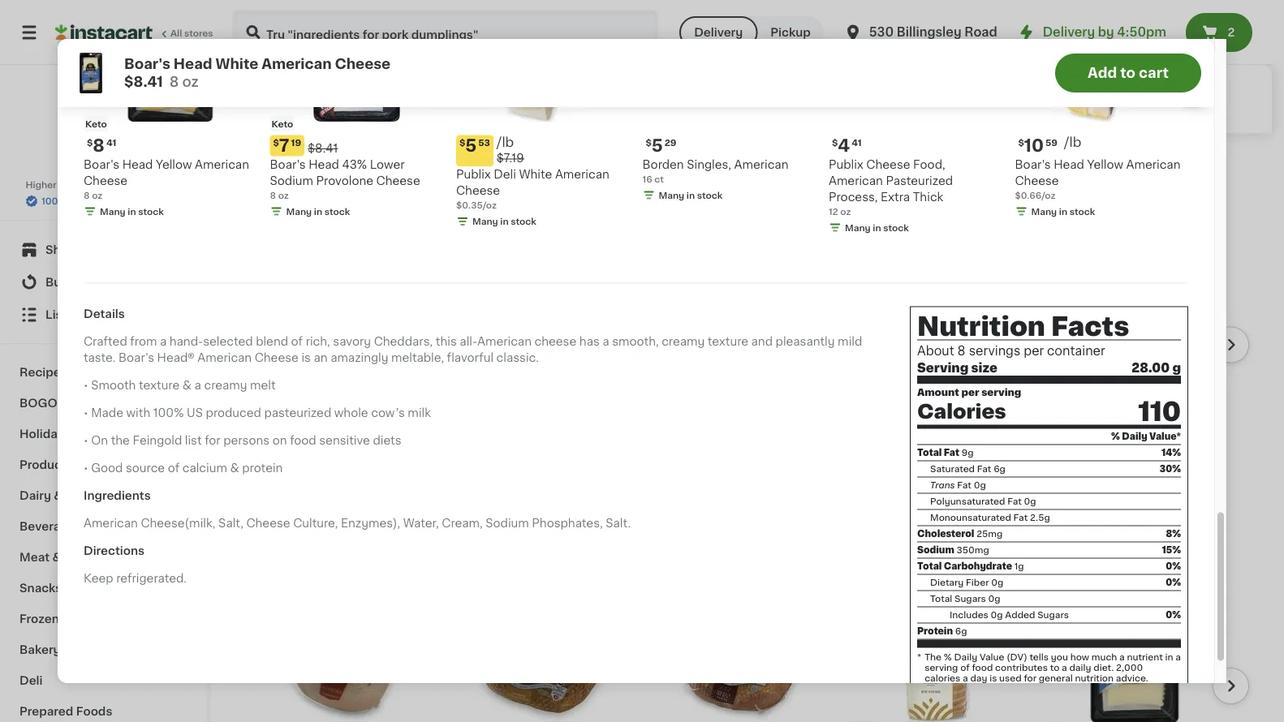 Task type: locate. For each thing, give the bounding box(es) containing it.
1 horizontal spatial 29
[[665, 138, 677, 147]]

$
[[87, 138, 93, 147], [273, 138, 279, 147], [460, 138, 466, 147], [646, 138, 652, 147], [832, 138, 838, 147], [1019, 138, 1025, 147], [260, 407, 266, 416]]

in up the picked
[[301, 476, 309, 485]]

bogo link
[[10, 388, 197, 419]]

5
[[466, 138, 477, 155], [652, 138, 663, 155]]

1 vertical spatial 29
[[286, 407, 298, 416]]

% down each (est.)
[[1112, 433, 1121, 442]]

many down $0.83/oz
[[273, 476, 299, 485]]

1 5 from the left
[[466, 138, 477, 155]]

5 left 53
[[466, 138, 477, 155]]

directions
[[84, 546, 145, 558]]

deli link
[[10, 666, 197, 697]]

0g for fiber
[[992, 579, 1004, 588]]

sodium inside $ 7 19 $8.41 boar's head 43% lower sodium provolone cheese 8 oz
[[270, 175, 313, 187]]

crafted
[[84, 337, 127, 348]]

1.5%
[[825, 44, 851, 55]]

lb right /
[[1082, 443, 1091, 452]]

&
[[183, 381, 192, 392], [230, 463, 239, 475], [54, 491, 63, 502], [52, 552, 62, 564], [65, 583, 74, 594]]

1 horizontal spatial deli
[[494, 169, 516, 181]]

meltable,
[[392, 353, 444, 364]]

deli down $7.19
[[494, 169, 516, 181]]

american inside borden singles, american 16 ct
[[735, 159, 789, 171]]

2 horizontal spatial of
[[961, 664, 970, 673]]

meat & seafood
[[19, 552, 114, 564]]

$13.29 per pound element
[[257, 404, 440, 425]]

salt,sugar,
[[593, 60, 652, 72]]

publix inside $ 5 53 /lb $7.19 publix deli white american cheese $0.35/oz
[[456, 169, 491, 181]]

keep refrigerated.
[[84, 574, 187, 585]]

delivery inside button
[[694, 27, 743, 38]]

0 vertical spatial food
[[290, 436, 316, 447]]

2 horizontal spatial lb
[[1093, 456, 1101, 465]]

1 vertical spatial provolone
[[257, 444, 314, 455]]

1 horizontal spatial delivery
[[1043, 26, 1096, 38]]

fat
[[944, 449, 960, 458], [978, 465, 992, 474], [958, 481, 972, 490], [1008, 498, 1022, 507], [1014, 514, 1028, 523]]

cheese inside the boar's head 44% lower sodium provolone cheese $0.83/oz
[[317, 444, 361, 455]]

lb right 0.61
[[387, 101, 401, 115]]

keto up $ 8 41 on the left
[[85, 120, 107, 129]]

1 horizontal spatial to
[[1121, 66, 1136, 80]]

0g right fiber
[[992, 579, 1004, 588]]

stock for 8
[[138, 207, 164, 216]]

lists
[[45, 309, 73, 321]]

texture inside the crafted from a hand-selected blend of rich, savory cheddars, this all-american cheese has a smooth, creamy texture and pleasantly mild taste. boar's head® american cheese is an amazingly meltable, flavorful classic.
[[708, 337, 749, 348]]

1 horizontal spatial 100%
[[153, 408, 184, 420]]

shop link
[[10, 234, 197, 266]]

cheese inside boar's head white american cheese $8.41 8 oz
[[335, 57, 391, 71]]

nutrition
[[918, 314, 1046, 340]]

delivery up contains
[[694, 27, 743, 38]]

flavors,
[[593, 109, 637, 120]]

0 horizontal spatial 100%
[[42, 197, 66, 206]]

keto for $8.41
[[272, 120, 293, 129]]

1 vertical spatial ingredients
[[84, 491, 151, 502]]

1 vertical spatial lb
[[1082, 443, 1091, 452]]

1 vertical spatial lower
[[357, 427, 392, 439]]

0 vertical spatial about
[[918, 346, 955, 358]]

8 down all
[[170, 75, 179, 89]]

head inside boar's head white american cheese $8.41 8 oz
[[174, 57, 212, 71]]

add inside button
[[994, 565, 1017, 577]]

0 vertical spatial $8.41
[[124, 75, 163, 89]]

product group containing 14
[[1043, 214, 1227, 487]]

daily
[[1070, 664, 1092, 673]]

white inside $ 5 53 /lb $7.19 publix deli white american cheese $0.35/oz
[[519, 169, 552, 181]]

per for amount
[[962, 388, 980, 397]]

6g
[[994, 465, 1006, 474], [956, 628, 968, 637]]

in down often bought with
[[314, 207, 322, 216]]

add for add
[[994, 565, 1017, 577]]

41 for 4
[[852, 138, 862, 147]]

head down pasteurized
[[295, 427, 326, 439]]

about inside greenwise lean ground beef $10.49 / lb about 1.34 lb each
[[1043, 456, 1071, 465]]

for
[[322, 507, 352, 524]]

$ inside the $ 5 29
[[646, 138, 652, 147]]

product group containing publix bakery plain sliced bagels
[[847, 214, 1030, 471]]

2 yellow from the left
[[1088, 159, 1124, 171]]

boar's inside 'boar's head yellow american cheese $0.66/oz'
[[1016, 159, 1051, 171]]

in for process,
[[873, 224, 882, 233]]

in inside * the % daily value (dv) tells you how much a nutrient in a serving of food contributes to a daily diet. 2,000 calories a day is used for general nutrition advice.
[[1166, 654, 1174, 662]]

1 vertical spatial $8.41
[[308, 143, 338, 154]]

item carousel region containing 8
[[61, 0, 1212, 244]]

sodium
[[655, 60, 699, 72], [270, 175, 313, 187], [395, 427, 438, 439], [486, 519, 529, 530], [918, 546, 955, 555]]

0 horizontal spatial creamy
[[204, 381, 247, 392]]

per
[[1024, 346, 1045, 358], [962, 388, 980, 397]]

2 keto from the left
[[272, 120, 293, 129]]

bakery inside publix bakery plain sliced bagels
[[884, 427, 924, 439]]

cow's
[[371, 408, 405, 420]]

in down guarantee on the top of page
[[128, 207, 136, 216]]

0 vertical spatial total
[[918, 449, 942, 458]]

total for dietary fiber 0g
[[918, 563, 942, 572]]

1 horizontal spatial keto
[[272, 120, 293, 129]]

1 vertical spatial white
[[519, 169, 552, 181]]

of right source on the bottom of page
[[168, 463, 180, 475]]

1 yellow from the left
[[156, 159, 192, 171]]

yellow down $10.59 per pound 'element'
[[1088, 159, 1124, 171]]

0 horizontal spatial sugars
[[955, 595, 987, 604]]

about down $10.49
[[1043, 456, 1071, 465]]

1 horizontal spatial provolone
[[316, 175, 374, 187]]

0 horizontal spatial is
[[302, 353, 311, 364]]

1 horizontal spatial less
[[798, 93, 825, 104]]

keto for 8
[[85, 120, 107, 129]]

product group
[[650, 214, 834, 454], [847, 214, 1030, 471], [1043, 214, 1227, 487], [847, 552, 1030, 723], [1043, 552, 1227, 723]]

1 vertical spatial deli
[[19, 676, 43, 687]]

head inside boar's head yellow american cheese 8 oz
[[122, 159, 153, 171]]

cheese up extra
[[867, 159, 911, 171]]

stock for provolone
[[311, 476, 337, 485]]

0 horizontal spatial %
[[944, 654, 952, 662]]

lower inside $ 7 19 $8.41 boar's head 43% lower sodium provolone cheese 8 oz
[[370, 159, 405, 171]]

0 horizontal spatial $8.41
[[124, 75, 163, 89]]

to left cart
[[1121, 66, 1136, 80]]

0 vertical spatial to
[[1121, 66, 1136, 80]]

yellow for boar's head yellow american cheese 8 oz
[[156, 159, 192, 171]]

keto
[[85, 120, 107, 129], [272, 120, 293, 129]]

head down "59"
[[1054, 159, 1085, 171]]

publix
[[829, 159, 864, 171], [85, 162, 122, 173], [456, 169, 491, 181], [847, 427, 881, 439]]

1 horizontal spatial white
[[519, 169, 552, 181]]

dairy
[[19, 491, 51, 502]]

0 vertical spatial bakery
[[884, 427, 924, 439]]

1 • from the top
[[84, 381, 88, 392]]

contributes
[[996, 664, 1048, 673]]

0 horizontal spatial food
[[290, 436, 316, 447]]

add inside button
[[1088, 66, 1118, 80]]

1 vertical spatial 100%
[[153, 408, 184, 420]]

a left day
[[963, 675, 969, 684]]

many in stock down 1.34
[[1060, 473, 1124, 482]]

0 vertical spatial 6g
[[994, 465, 1006, 474]]

0 horizontal spatial 29
[[286, 407, 298, 416]]

to up general
[[1051, 664, 1060, 673]]

total for saturated fat 6g
[[918, 449, 942, 458]]

fat for trans
[[958, 481, 972, 490]]

delivery inside "link"
[[1043, 26, 1096, 38]]

29 for 5
[[665, 138, 677, 147]]

in down $ 5 53 /lb $7.19 publix deli white american cheese $0.35/oz
[[501, 218, 509, 226]]

head inside 'boar's head yellow american cheese $0.66/oz'
[[1054, 159, 1085, 171]]

is inside * the % daily value (dv) tells you how much a nutrient in a serving of food contributes to a daily diet. 2,000 calories a day is used for general nutrition advice.
[[990, 675, 998, 684]]

0 vertical spatial for
[[205, 436, 221, 447]]

american up process,
[[829, 175, 883, 187]]

$ inside "$ 13 29"
[[260, 407, 266, 416]]

added
[[1006, 611, 1036, 620]]

2 • from the top
[[84, 408, 88, 420]]

1 horizontal spatial for
[[1024, 675, 1037, 684]]

$ inside $ 10 59
[[1019, 138, 1025, 147]]

cheese up the '$0.66/oz'
[[1016, 175, 1060, 187]]

head inside the boar's head 44% lower sodium provolone cheese $0.83/oz
[[295, 427, 326, 439]]

0%
[[1166, 563, 1182, 572], [1166, 579, 1182, 588], [1166, 611, 1182, 620]]

• left made
[[84, 408, 88, 420]]

& for candy
[[65, 583, 74, 594]]

in down extra
[[873, 224, 882, 233]]

cheese down $7.19 original price: $8.41 element
[[376, 175, 420, 187]]

creamy
[[662, 337, 705, 348], [204, 381, 247, 392]]

sliced
[[957, 427, 993, 439]]

boar's inside boar's head white american cheese $8.41 8 oz
[[124, 57, 170, 71]]

of up calories
[[961, 664, 970, 673]]

blend
[[256, 337, 288, 348]]

1 horizontal spatial daily
[[1123, 433, 1148, 442]]

head for 8
[[174, 57, 212, 71]]

mild
[[838, 337, 863, 348]]

keto up the 7
[[272, 120, 293, 129]]

american inside boar's head yellow american cheese 8 oz
[[195, 159, 249, 171]]

contains
[[711, 44, 762, 55]]

$8.41 inside $ 7 19 $8.41 boar's head 43% lower sodium provolone cheese 8 oz
[[308, 143, 338, 154]]

• left on
[[84, 436, 88, 447]]

ct
[[655, 175, 664, 184]]

0g for fat
[[974, 481, 986, 490]]

1 horizontal spatial $8.41
[[308, 143, 338, 154]]

41 right 4
[[852, 138, 862, 147]]

None search field
[[232, 10, 659, 55]]

1 horizontal spatial lb
[[1082, 443, 1091, 452]]

0 horizontal spatial per
[[962, 388, 980, 397]]

100% satisfaction guarantee
[[42, 197, 172, 206]]

american inside boar's head white american cheese $8.41 8 oz
[[262, 57, 332, 71]]

many in stock down often bought with
[[286, 207, 350, 216]]

cheese inside 'boar's head yellow american cheese $0.66/oz'
[[1016, 175, 1060, 187]]

• left smooth
[[84, 381, 88, 392]]

sodium up salt at right top
[[655, 60, 699, 72]]

6g down includes on the right bottom of page
[[956, 628, 968, 637]]

to inside button
[[1121, 66, 1136, 80]]

stock down borden singles, american 16 ct
[[697, 191, 723, 200]]

american down $5.53 per pound original price: $7.19 element
[[555, 169, 610, 181]]

1 vertical spatial per
[[962, 388, 980, 397]]

lower
[[370, 159, 405, 171], [357, 427, 392, 439]]

made
[[91, 408, 123, 420]]

coated
[[822, 60, 865, 72]]

item carousel region
[[61, 0, 1212, 244], [257, 207, 1250, 500], [257, 545, 1250, 723]]

1 horizontal spatial texture
[[708, 337, 749, 348]]

100% down higher
[[42, 197, 66, 206]]

1.34
[[1073, 456, 1091, 465]]

boar's down 13 on the left bottom of the page
[[257, 427, 292, 439]]

sodium inside turkey breast water contains less than 1.5% of salt,sugar, sodium phosphate,dextrose, coated with: dextrose sea salt honey solids (refinery syrup honey) paprika,spices onion 2% or less of natural flavors, extractives of paprika and turmeric.
[[655, 60, 699, 72]]

1 vertical spatial is
[[990, 675, 998, 684]]

0 vertical spatial lower
[[370, 159, 405, 171]]

boar's down from
[[119, 353, 154, 364]]

2 vertical spatial 0%
[[1166, 611, 1182, 620]]

1 41 from the left
[[106, 138, 116, 147]]

each (est.)
[[1093, 405, 1163, 418]]

is inside the crafted from a hand-selected blend of rich, savory cheddars, this all-american cheese has a smooth, creamy texture and pleasantly mild taste. boar's head® american cheese is an amazingly meltable, flavorful classic.
[[302, 353, 311, 364]]

/lb right "$ 13 29"
[[305, 405, 322, 418]]

turmeric.
[[794, 109, 847, 120]]

cheese inside the crafted from a hand-selected blend of rich, savory cheddars, this all-american cheese has a smooth, creamy texture and pleasantly mild taste. boar's head® american cheese is an amazingly meltable, flavorful classic.
[[255, 353, 299, 364]]

$10.49
[[1043, 443, 1074, 452]]

29 inside the $ 5 29
[[665, 138, 677, 147]]

41 inside $ 8 41
[[106, 138, 116, 147]]

of left paprika
[[706, 109, 721, 120]]

0 vertical spatial is
[[302, 353, 311, 364]]

the
[[111, 436, 130, 447]]

fat up monounsaturated
[[1008, 498, 1022, 507]]

14%
[[1162, 449, 1182, 458]]

cheese up 100% satisfaction guarantee button
[[84, 175, 128, 187]]

0 horizontal spatial to
[[1051, 664, 1060, 673]]

fat for saturated
[[978, 465, 992, 474]]

many for publix
[[473, 218, 498, 226]]

publix link
[[68, 84, 139, 175]]

2 5 from the left
[[652, 138, 663, 155]]

stock down extra
[[884, 224, 909, 233]]

oz down higher than in-store item prices
[[92, 191, 103, 200]]

1 vertical spatial add
[[994, 565, 1017, 577]]

0 horizontal spatial 41
[[106, 138, 116, 147]]

head inside $ 7 19 $8.41 boar's head 43% lower sodium provolone cheese 8 oz
[[309, 159, 339, 171]]

$15.99
[[278, 101, 326, 115]]

protein
[[918, 628, 953, 637]]

total down plain
[[918, 449, 942, 458]]

oz down all stores
[[182, 75, 199, 89]]

lower right 43% at left top
[[370, 159, 405, 171]]

deli
[[494, 169, 516, 181], [19, 676, 43, 687]]

ingredients inside ingredients button
[[593, 28, 660, 39]]

satisfaction
[[68, 197, 123, 206]]

1 vertical spatial to
[[1051, 664, 1060, 673]]

1 vertical spatial total
[[918, 563, 942, 572]]

per for servings
[[1024, 346, 1045, 358]]

melt
[[250, 381, 276, 392]]

3 • from the top
[[84, 436, 88, 447]]

prepared foods link
[[10, 697, 197, 723]]

on
[[273, 436, 287, 447]]

many for $0.66/oz
[[1032, 207, 1058, 216]]

• on the feingold list for persons on food sensitive diets
[[84, 436, 402, 447]]

lower down the cow's
[[357, 427, 392, 439]]

publix inside publix bakery plain sliced bagels
[[847, 427, 881, 439]]

1 vertical spatial each
[[1104, 456, 1126, 465]]

1 horizontal spatial about
[[1043, 456, 1071, 465]]

0 horizontal spatial 6g
[[956, 628, 968, 637]]

1 horizontal spatial 5
[[652, 138, 663, 155]]

100% satisfaction guarantee button
[[25, 192, 182, 208]]

0g left added
[[991, 611, 1003, 620]]

/lb left 0.61
[[329, 101, 349, 115]]

total carbohydrate 1g
[[918, 563, 1025, 572]]

daily up day
[[955, 654, 978, 662]]

stock for process,
[[884, 224, 909, 233]]

• for • good source of calcium & protein
[[84, 463, 88, 475]]

0 vertical spatial %
[[1112, 433, 1121, 442]]

0g down the saturated fat 6g at the bottom
[[974, 481, 986, 490]]

and
[[752, 337, 773, 348]]

cheese down blend
[[255, 353, 299, 364]]

value
[[980, 654, 1005, 662]]

many inside product group
[[1060, 473, 1085, 482]]

food
[[290, 436, 316, 447], [972, 664, 994, 673]]

0 vertical spatial less
[[765, 44, 792, 55]]

cheese right salt,
[[246, 519, 290, 530]]

29 for 13
[[286, 407, 298, 416]]

0 vertical spatial provolone
[[316, 175, 374, 187]]

many in stock down guarantee on the top of page
[[100, 207, 164, 216]]

value*
[[1150, 433, 1182, 442]]

2 vertical spatial of
[[961, 664, 970, 673]]

saturated
[[931, 465, 975, 474]]

in down borden singles, american 16 ct
[[687, 191, 695, 200]]

2 vertical spatial lb
[[1093, 456, 1101, 465]]

16
[[643, 175, 653, 184]]

0 vertical spatial each
[[1093, 405, 1125, 418]]

2 vertical spatial of
[[706, 109, 721, 120]]

0 vertical spatial texture
[[708, 337, 749, 348]]

$ inside $ 8 41
[[87, 138, 93, 147]]

many in stock for head
[[286, 207, 350, 216]]

$ left "59"
[[1019, 138, 1025, 147]]

41 inside $ 4 41
[[852, 138, 862, 147]]

1 vertical spatial serving
[[925, 664, 959, 673]]

honey)
[[593, 93, 635, 104]]

add for add to cart
[[1088, 66, 1118, 80]]

is right day
[[990, 675, 998, 684]]

sodium right cream,
[[486, 519, 529, 530]]

% right the
[[944, 654, 952, 662]]

0 vertical spatial per
[[1024, 346, 1045, 358]]

daily down $14.06 each (estimated) element at the right bottom
[[1123, 433, 1148, 442]]

lb right 1.34
[[1093, 456, 1101, 465]]

publix logo image
[[68, 84, 139, 156]]

5 inside $ 5 53 /lb $7.19 publix deli white american cheese $0.35/oz
[[466, 138, 477, 155]]

publix inside publix cheese food, american pasteurized process, extra thick 12 oz
[[829, 159, 864, 171]]

sensitive
[[319, 436, 370, 447]]

yellow inside boar's head yellow american cheese 8 oz
[[156, 159, 192, 171]]

about up serving
[[918, 346, 955, 358]]

5 for $ 5 29
[[652, 138, 663, 155]]

recipes link
[[10, 357, 197, 388]]

0g
[[974, 481, 986, 490], [1025, 498, 1037, 507], [992, 579, 1004, 588], [989, 595, 1001, 604], [991, 611, 1003, 620]]

0 vertical spatial of
[[854, 44, 868, 55]]

per down nutrition facts
[[1024, 346, 1045, 358]]

1 horizontal spatial per
[[1024, 346, 1045, 358]]

cheese inside $ 5 53 /lb $7.19 publix deli white american cheese $0.35/oz
[[456, 185, 500, 197]]

1 horizontal spatial creamy
[[662, 337, 705, 348]]

many down the often
[[286, 207, 312, 216]]

1 horizontal spatial food
[[972, 664, 994, 673]]

american right the singles,
[[735, 159, 789, 171]]

1 horizontal spatial add
[[1088, 66, 1118, 80]]

2 41 from the left
[[852, 138, 862, 147]]

0 horizontal spatial texture
[[139, 381, 180, 392]]

american up the $15.99
[[262, 57, 332, 71]]

1 horizontal spatial bakery
[[884, 427, 924, 439]]

$ down turmeric.
[[832, 138, 838, 147]]

item carousel region containing add
[[257, 545, 1250, 723]]

29 inside "$ 13 29"
[[286, 407, 298, 416]]

41 up store
[[106, 138, 116, 147]]

serving size
[[918, 362, 998, 374]]

3 0% from the top
[[1166, 611, 1182, 620]]

frozen
[[19, 614, 59, 625]]

buy it again link
[[10, 266, 197, 299]]

provolone inside the boar's head 44% lower sodium provolone cheese $0.83/oz
[[257, 444, 314, 455]]

1 horizontal spatial yellow
[[1088, 159, 1124, 171]]

boar's for boar's head yellow american cheese 8 oz
[[84, 159, 119, 171]]

5 up borden
[[652, 138, 663, 155]]

0 vertical spatial white
[[216, 57, 258, 71]]

boar's inside the boar's head 44% lower sodium provolone cheese $0.83/oz
[[257, 427, 292, 439]]

1 horizontal spatial of
[[291, 337, 303, 348]]

1 vertical spatial sugars
[[1038, 611, 1070, 620]]

1 horizontal spatial of
[[828, 93, 842, 104]]

1 keto from the left
[[85, 120, 107, 129]]

• for • smooth texture & a creamy melt
[[84, 381, 88, 392]]

$ 8 41
[[87, 138, 116, 155]]

2,000
[[1117, 664, 1144, 673]]

& left eggs
[[54, 491, 63, 502]]

delivery for delivery
[[694, 27, 743, 38]]

43%
[[342, 159, 367, 171]]

sugars up includes on the right bottom of page
[[955, 595, 987, 604]]

cream,
[[442, 519, 483, 530]]

1 vertical spatial for
[[1024, 675, 1037, 684]]

provolone down 43% at left top
[[316, 175, 374, 187]]

0 vertical spatial ingredients
[[593, 28, 660, 39]]

store
[[94, 181, 118, 190]]

total down dietary
[[931, 595, 953, 604]]

trans fat 0g polyunsaturated fat 0g monounsaturated fat 2.5g
[[931, 481, 1051, 523]]

publix down $ 4 41
[[829, 159, 864, 171]]

a up 2,000 on the right bottom of page
[[1120, 654, 1125, 662]]

head for cheese
[[295, 427, 326, 439]]

for down contributes
[[1024, 675, 1037, 684]]

shop
[[45, 244, 76, 256]]

american up directions
[[84, 519, 138, 530]]

many in stock down $0.83/oz
[[273, 476, 337, 485]]

provolone inside $ 7 19 $8.41 boar's head 43% lower sodium provolone cheese 8 oz
[[316, 175, 374, 187]]

head left 43% at left top
[[309, 159, 339, 171]]

publix up higher than in-store item prices link
[[85, 162, 122, 173]]

/lb inside $10.59 per pound 'element'
[[1065, 136, 1082, 149]]

american
[[262, 57, 332, 71], [195, 159, 249, 171], [735, 159, 789, 171], [1127, 159, 1181, 171], [555, 169, 610, 181], [829, 175, 883, 187], [478, 337, 532, 348], [198, 353, 252, 364], [84, 519, 138, 530]]

pickup button
[[758, 16, 824, 49]]

41 for 8
[[106, 138, 116, 147]]

many in stock for process,
[[845, 224, 909, 233]]

2 0% from the top
[[1166, 579, 1182, 588]]

1 horizontal spatial is
[[990, 675, 998, 684]]

salt
[[673, 76, 694, 88]]

publix bakery plain sliced bagels button
[[847, 214, 1030, 471]]

4 • from the top
[[84, 463, 88, 475]]

1 horizontal spatial ingredients
[[593, 28, 660, 39]]

cheese up $0.35/oz
[[456, 185, 500, 197]]

stock down often bought with
[[325, 207, 350, 216]]

boar's inside boar's head yellow american cheese 8 oz
[[84, 159, 119, 171]]

american inside 'boar's head yellow american cheese $0.66/oz'
[[1127, 159, 1181, 171]]

0 vertical spatial 100%
[[42, 197, 66, 206]]

oz right 12
[[841, 207, 851, 216]]

100% left us
[[153, 408, 184, 420]]

0 horizontal spatial add
[[994, 565, 1017, 577]]

white
[[216, 57, 258, 71], [519, 169, 552, 181]]

in for provolone
[[301, 476, 309, 485]]

0 horizontal spatial keto
[[85, 120, 107, 129]]

1 horizontal spatial 41
[[852, 138, 862, 147]]

in inside product group
[[1088, 473, 1096, 482]]

25mg
[[977, 530, 1003, 539]]

14
[[1053, 406, 1072, 423]]

$ inside $ 4 41
[[832, 138, 838, 147]]

of right 1.5%
[[854, 44, 868, 55]]

0g up 2.5g
[[1025, 498, 1037, 507]]

oz inside publix cheese food, american pasteurized process, extra thick 12 oz
[[841, 207, 851, 216]]

stock up picked for you
[[311, 476, 337, 485]]

yellow inside 'boar's head yellow american cheese $0.66/oz'
[[1088, 159, 1124, 171]]

of left "rich,"
[[291, 337, 303, 348]]

total up dietary
[[918, 563, 942, 572]]

add button
[[963, 556, 1026, 586]]

many down 1.34
[[1060, 473, 1085, 482]]

0 horizontal spatial lb
[[387, 101, 401, 115]]

size
[[972, 362, 998, 374]]



Task type: describe. For each thing, give the bounding box(es) containing it.
delivery by 4:50pm link
[[1017, 23, 1167, 42]]

american up classic.
[[478, 337, 532, 348]]

to inside * the % daily value (dv) tells you how much a nutrient in a serving of food contributes to a daily diet. 2,000 calories a day is used for general nutrition advice.
[[1051, 664, 1060, 673]]

calories
[[925, 675, 961, 684]]

by
[[1099, 26, 1115, 38]]

8 inside $ 7 19 $8.41 boar's head 43% lower sodium provolone cheese 8 oz
[[270, 191, 276, 200]]

$10.59 per pound element
[[1016, 136, 1189, 157]]

100% inside button
[[42, 197, 66, 206]]

$ for 8
[[87, 138, 93, 147]]

2%
[[761, 93, 778, 104]]

in for $0.66/oz
[[1060, 207, 1068, 216]]

stock for publix
[[511, 218, 537, 226]]

each inside greenwise lean ground beef $10.49 / lb about 1.34 lb each
[[1104, 456, 1126, 465]]

5 for $ 5 53 /lb $7.19 publix deli white american cheese $0.35/oz
[[466, 138, 477, 155]]

in for publix
[[501, 218, 509, 226]]

& for eggs
[[54, 491, 63, 502]]

you
[[356, 507, 390, 524]]

$8.41 inside boar's head white american cheese $8.41 8 oz
[[124, 75, 163, 89]]

and
[[768, 109, 791, 120]]

serving
[[918, 362, 969, 374]]

sodium inside the boar's head 44% lower sodium provolone cheese $0.83/oz
[[395, 427, 438, 439]]

1 horizontal spatial sugars
[[1038, 611, 1070, 620]]

bogo
[[19, 398, 57, 409]]

$ inside $ 5 53 /lb $7.19 publix deli white american cheese $0.35/oz
[[460, 138, 466, 147]]

phosphate,dextrose,
[[702, 60, 820, 72]]

publix for publix cheese food, american pasteurized process, extra thick 12 oz
[[829, 159, 864, 171]]

1 vertical spatial texture
[[139, 381, 180, 392]]

food inside * the % daily value (dv) tells you how much a nutrient in a serving of food contributes to a daily diet. 2,000 calories a day is used for general nutrition advice.
[[972, 664, 994, 673]]

meat
[[19, 552, 50, 564]]

& left protein
[[230, 463, 239, 475]]

$ for 4
[[832, 138, 838, 147]]

amount per serving
[[918, 388, 1022, 397]]

many for provolone
[[273, 476, 299, 485]]

natural
[[845, 93, 886, 104]]

us
[[187, 408, 203, 420]]

/lb inside $ 5 53 /lb $7.19 publix deli white american cheese $0.35/oz
[[497, 136, 514, 149]]

american down selected
[[198, 353, 252, 364]]

sodium down cholesterol
[[918, 546, 955, 555]]

0 vertical spatial sugars
[[955, 595, 987, 604]]

all stores
[[171, 29, 213, 38]]

2
[[1228, 27, 1235, 38]]

pasteurized
[[886, 175, 953, 187]]

rich,
[[306, 337, 330, 348]]

of inside the crafted from a hand-selected blend of rich, savory cheddars, this all-american cheese has a smooth, creamy texture and pleasantly mild taste. boar's head® american cheese is an amazingly meltable, flavorful classic.
[[291, 337, 303, 348]]

creamy inside the crafted from a hand-selected blend of rich, savory cheddars, this all-american cheese has a smooth, creamy texture and pleasantly mild taste. boar's head® american cheese is an amazingly meltable, flavorful classic.
[[662, 337, 705, 348]]

foods
[[76, 707, 112, 718]]

cheese inside boar's head yellow american cheese 8 oz
[[84, 175, 128, 187]]

28.00 g
[[1132, 362, 1182, 374]]

amount
[[918, 388, 960, 397]]

many in stock down borden singles, american 16 ct
[[659, 191, 723, 200]]

a down you
[[1062, 664, 1068, 673]]

a right nutrient
[[1176, 654, 1181, 662]]

cholesterol 25mg
[[918, 530, 1003, 539]]

savory
[[333, 337, 371, 348]]

higher
[[26, 181, 57, 190]]

0% for dietary fiber
[[1166, 579, 1182, 588]]

seafood
[[65, 552, 114, 564]]

white inside boar's head white american cheese $8.41 8 oz
[[216, 57, 258, 71]]

many in stock inside product group
[[1060, 473, 1124, 482]]

cheddars,
[[374, 337, 433, 348]]

service type group
[[680, 16, 824, 49]]

salt,
[[219, 519, 244, 530]]

$7.19 original price: $8.41 element
[[270, 136, 443, 157]]

many for head
[[286, 207, 312, 216]]

$0.35/oz
[[456, 201, 497, 210]]

holiday
[[19, 429, 65, 440]]

$ inside $ 7 19 $8.41 boar's head 43% lower sodium provolone cheese 8 oz
[[273, 138, 279, 147]]

publix for publix bakery plain sliced bagels
[[847, 427, 881, 439]]

boar's for boar's head white american cheese $8.41 8 oz
[[124, 57, 170, 71]]

/lb inside $13.29 per pound element
[[305, 405, 322, 418]]

oz inside $ 7 19 $8.41 boar's head 43% lower sodium provolone cheese 8 oz
[[278, 191, 289, 200]]

many down ct
[[659, 191, 685, 200]]

dietary
[[931, 579, 964, 588]]

0 vertical spatial serving
[[982, 388, 1022, 397]]

* the % daily value (dv) tells you how much a nutrient in a serving of food contributes to a daily diet. 2,000 calories a day is used for general nutrition advice.
[[918, 654, 1181, 684]]

2 horizontal spatial of
[[854, 44, 868, 55]]

1 vertical spatial creamy
[[204, 381, 247, 392]]

8 inside boar's head white american cheese $8.41 8 oz
[[170, 75, 179, 89]]

product group containing add
[[847, 552, 1030, 723]]

head for oz
[[122, 159, 153, 171]]

many in stock for 8
[[100, 207, 164, 216]]

for inside * the % daily value (dv) tells you how much a nutrient in a serving of food contributes to a daily diet. 2,000 calories a day is used for general nutrition advice.
[[1024, 675, 1037, 684]]

stock for $0.66/oz
[[1070, 207, 1096, 216]]

oz inside boar's head white american cheese $8.41 8 oz
[[182, 75, 199, 89]]

$ for 13
[[260, 407, 266, 416]]

7
[[279, 138, 290, 155]]

yellow for boar's head yellow american cheese $0.66/oz
[[1088, 159, 1124, 171]]

0g for sugars
[[989, 595, 1001, 604]]

instacart logo image
[[55, 23, 153, 42]]

44%
[[329, 427, 354, 439]]

0 horizontal spatial deli
[[19, 676, 43, 687]]

0 horizontal spatial less
[[765, 44, 792, 55]]

calcium
[[183, 463, 227, 475]]

greenwise
[[1043, 427, 1106, 439]]

with
[[383, 169, 425, 187]]

2 vertical spatial total
[[931, 595, 953, 604]]

in for 8
[[128, 207, 136, 216]]

lists link
[[10, 299, 197, 331]]

buy
[[45, 277, 69, 288]]

*
[[918, 654, 922, 662]]

$ 10 59
[[1019, 138, 1058, 155]]

& up us
[[183, 381, 192, 392]]

pickup
[[771, 27, 811, 38]]

a right from
[[160, 337, 167, 348]]

$ for 5
[[646, 138, 652, 147]]

total sugars 0g
[[931, 595, 1001, 604]]

american inside publix cheese food, american pasteurized process, extra thick 12 oz
[[829, 175, 883, 187]]

• for • on the feingold list for persons on food sensitive diets
[[84, 436, 88, 447]]

boar's for boar's head 44% lower sodium provolone cheese $0.83/oz
[[257, 427, 292, 439]]

with:
[[868, 60, 897, 72]]

53
[[479, 138, 490, 147]]

honey
[[697, 76, 735, 88]]

bakery inside bakery link
[[19, 645, 61, 656]]

amazingly
[[331, 353, 389, 364]]

• for • made with 100% us produced pasteurized whole cow's milk
[[84, 408, 88, 420]]

publix for publix
[[85, 162, 122, 173]]

recipes
[[19, 367, 67, 378]]

0% for includes 0g added sugars
[[1166, 611, 1182, 620]]

fat for total
[[944, 449, 960, 458]]

refrigerated.
[[116, 574, 187, 585]]

serving inside * the % daily value (dv) tells you how much a nutrient in a serving of food contributes to a daily diet. 2,000 calories a day is used for general nutrition advice.
[[925, 664, 959, 673]]

1 0% from the top
[[1166, 563, 1182, 572]]

holiday entertaining
[[19, 429, 140, 440]]

$ for 10
[[1019, 138, 1025, 147]]

smooth,
[[612, 337, 659, 348]]

$2.87 element
[[847, 404, 1030, 425]]

28.00
[[1132, 362, 1170, 374]]

boar's inside $ 7 19 $8.41 boar's head 43% lower sodium provolone cheese 8 oz
[[270, 159, 306, 171]]

boar's for boar's head yellow american cheese $0.66/oz
[[1016, 159, 1051, 171]]

0 vertical spatial daily
[[1123, 433, 1148, 442]]

$15.99 /lb 0.61 lb
[[278, 101, 401, 115]]

a up us
[[195, 381, 201, 392]]

delivery for delivery by 4:50pm
[[1043, 26, 1096, 38]]

$14.06 each (estimated) element
[[1043, 404, 1227, 425]]

list
[[185, 436, 202, 447]]

0 horizontal spatial of
[[168, 463, 180, 475]]

8 up higher than in-store item prices
[[93, 138, 105, 155]]

& for seafood
[[52, 552, 62, 564]]

trans
[[931, 481, 955, 490]]

classic.
[[497, 353, 539, 364]]

stock inside product group
[[1098, 473, 1124, 482]]

daily inside * the % daily value (dv) tells you how much a nutrient in a serving of food contributes to a daily diet. 2,000 calories a day is used for general nutrition advice.
[[955, 654, 978, 662]]

boar's inside the crafted from a hand-selected blend of rich, savory cheddars, this all-american cheese has a smooth, creamy texture and pleasantly mild taste. boar's head® american cheese is an amazingly meltable, flavorful classic.
[[119, 353, 154, 364]]

sodium 350mg
[[918, 546, 990, 555]]

add to cart
[[1088, 66, 1169, 80]]

has
[[580, 337, 600, 348]]

buy it again
[[45, 277, 114, 288]]

many in stock for publix
[[473, 218, 537, 226]]

than
[[794, 44, 822, 55]]

• made with 100% us produced pasteurized whole cow's milk
[[84, 408, 431, 420]]

many in stock for provolone
[[273, 476, 337, 485]]

1 horizontal spatial %
[[1112, 433, 1121, 442]]

8 up serving size
[[958, 346, 966, 358]]

fat left 2.5g
[[1014, 514, 1028, 523]]

15%
[[1163, 546, 1182, 555]]

beef
[[1186, 427, 1213, 439]]

deli inside $ 5 53 /lb $7.19 publix deli white american cheese $0.35/oz
[[494, 169, 516, 181]]

nutrition facts
[[918, 314, 1130, 340]]

2.5g
[[1031, 514, 1051, 523]]

dextrose
[[593, 76, 645, 88]]

0 horizontal spatial about
[[918, 346, 955, 358]]

$5.53 per pound original price: $7.19 element
[[456, 136, 630, 167]]

higher than in-store item prices link
[[26, 179, 182, 192]]

% inside * the % daily value (dv) tells you how much a nutrient in a serving of food contributes to a daily diet. 2,000 calories a day is used for general nutrition advice.
[[944, 654, 952, 662]]

many in stock for $0.66/oz
[[1032, 207, 1096, 216]]

1 vertical spatial 6g
[[956, 628, 968, 637]]

8 inside boar's head yellow american cheese 8 oz
[[84, 191, 90, 200]]

american inside $ 5 53 /lb $7.19 publix deli white american cheese $0.35/oz
[[555, 169, 610, 181]]

stock for head
[[325, 207, 350, 216]]

container
[[1048, 346, 1106, 358]]

110
[[1139, 399, 1182, 425]]

facts
[[1052, 314, 1130, 340]]

food,
[[914, 159, 946, 171]]

bagels
[[847, 444, 886, 455]]

many for 8
[[100, 207, 126, 216]]

on
[[91, 436, 108, 447]]

snacks & candy link
[[10, 573, 197, 604]]

530 billingsley road button
[[844, 10, 998, 55]]

8%
[[1167, 530, 1182, 539]]

(est.)
[[1128, 405, 1163, 418]]

a right 'has'
[[603, 337, 610, 348]]

cheese inside $ 7 19 $8.41 boar's head 43% lower sodium provolone cheese 8 oz
[[376, 175, 420, 187]]

flavorful
[[447, 353, 494, 364]]

enzymes),
[[341, 519, 400, 530]]

oz inside boar's head yellow american cheese 8 oz
[[92, 191, 103, 200]]

fiber
[[966, 579, 990, 588]]

spo nsored
[[1165, 510, 1227, 522]]

cheese inside publix cheese food, american pasteurized process, extra thick 12 oz
[[867, 159, 911, 171]]

produce
[[19, 460, 69, 471]]

smooth
[[91, 381, 136, 392]]

lower inside the boar's head 44% lower sodium provolone cheese $0.83/oz
[[357, 427, 392, 439]]

dairy & eggs link
[[10, 481, 197, 512]]

in for head
[[314, 207, 322, 216]]

cheese
[[535, 337, 577, 348]]

polyunsaturated
[[931, 498, 1006, 507]]

publix bakery plain sliced bagels
[[847, 427, 993, 455]]

spo
[[1165, 510, 1187, 522]]

item carousel region containing 13
[[257, 207, 1250, 500]]

source
[[126, 463, 165, 475]]

0 horizontal spatial ingredients
[[84, 491, 151, 502]]

head®
[[157, 353, 195, 364]]

1 vertical spatial less
[[798, 93, 825, 104]]

many for process,
[[845, 224, 871, 233]]

nutrition
[[1076, 675, 1114, 684]]

1 horizontal spatial 6g
[[994, 465, 1006, 474]]

phosphates,
[[532, 519, 603, 530]]

of inside * the % daily value (dv) tells you how much a nutrient in a serving of food contributes to a daily diet. 2,000 calories a day is used for general nutrition advice.
[[961, 664, 970, 673]]



Task type: vqa. For each thing, say whether or not it's contained in the screenshot.
Change on the right
no



